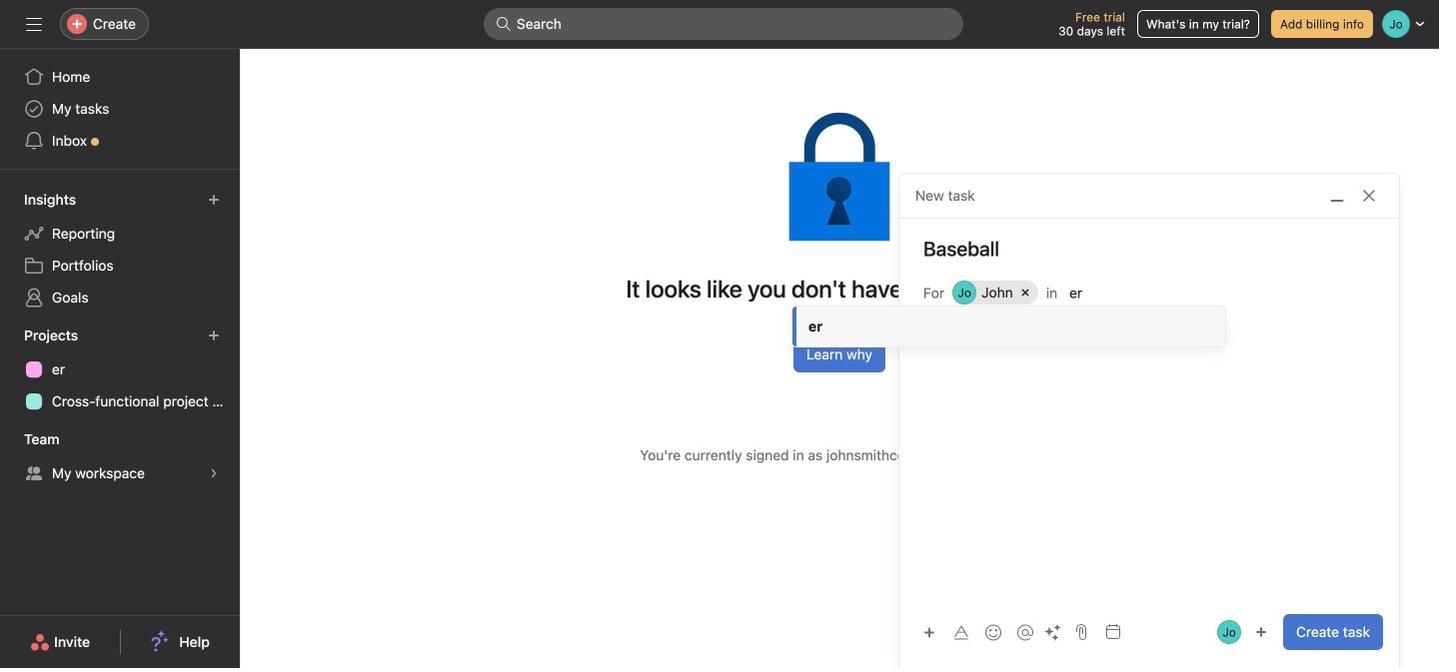 Task type: locate. For each thing, give the bounding box(es) containing it.
prominent image
[[496, 16, 512, 32]]

list box
[[484, 8, 964, 40]]

close image
[[1362, 188, 1378, 204]]

global element
[[0, 49, 240, 169]]

minimize image
[[1330, 188, 1346, 204]]

toolbar
[[916, 618, 1068, 647]]

dialog
[[900, 174, 1400, 669]]



Task type: describe. For each thing, give the bounding box(es) containing it.
teams element
[[0, 422, 240, 494]]

see details, my workspace image
[[208, 468, 220, 480]]

new insights image
[[208, 194, 220, 206]]

Task name text field
[[900, 235, 1400, 263]]

new project or portfolio image
[[208, 330, 220, 342]]

hide sidebar image
[[26, 16, 42, 32]]

add or remove collaborators from this task image
[[1256, 627, 1268, 639]]

Project text field
[[1070, 281, 1226, 305]]

insert an object image
[[924, 627, 936, 639]]

projects element
[[0, 318, 240, 422]]

insights element
[[0, 182, 240, 318]]

at mention image
[[1018, 625, 1034, 641]]



Task type: vqa. For each thing, say whether or not it's contained in the screenshot.
Close icon
yes



